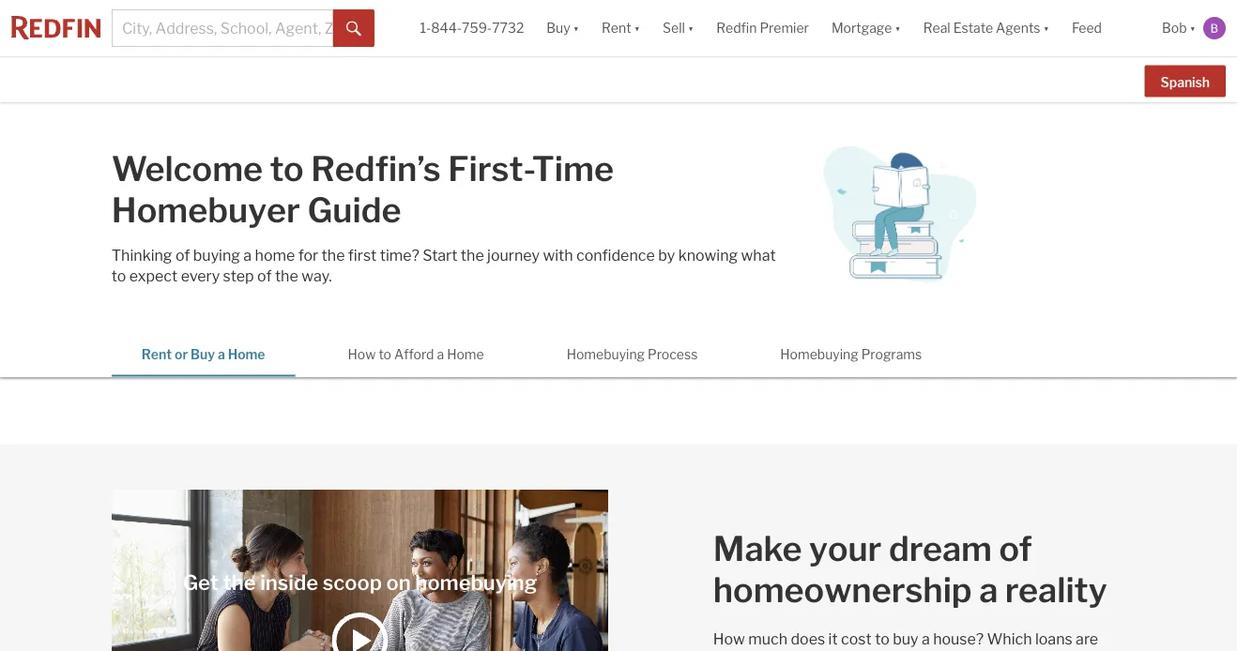 Task type: vqa. For each thing, say whether or not it's contained in the screenshot.
Baltimore Real Estate link
no



Task type: locate. For each thing, give the bounding box(es) containing it.
inside
[[260, 570, 318, 595]]

759-
[[462, 20, 492, 36]]

a inside make your dream of homeownership a reality
[[979, 570, 998, 611]]

home right 'afford'
[[447, 347, 484, 363]]

thinking of buying a home for the first time? start the journey with confidence by knowing what to expect every step of the way.
[[112, 246, 776, 285]]

buy right or
[[191, 347, 215, 363]]

▾ right mortgage
[[895, 20, 901, 36]]

a right or
[[218, 347, 225, 363]]

afford
[[394, 347, 434, 363]]

2 home from the left
[[447, 347, 484, 363]]

2 ▾ from the left
[[634, 20, 640, 36]]

programs
[[861, 347, 922, 363]]

homebuying
[[415, 570, 537, 595]]

homebuying for homebuying programs
[[780, 347, 859, 363]]

1 horizontal spatial how
[[713, 630, 745, 648]]

rent or buy a home link
[[112, 332, 295, 375]]

a
[[243, 246, 252, 265], [218, 347, 225, 363], [437, 347, 444, 363], [979, 570, 998, 611], [922, 630, 930, 648]]

to down thinking
[[112, 267, 126, 285]]

of up every at the left
[[175, 246, 190, 265]]

rent
[[602, 20, 631, 36], [142, 347, 172, 363]]

how inside "how to afford a home" link
[[348, 347, 376, 363]]

buy
[[893, 630, 918, 648]]

home
[[228, 347, 265, 363], [447, 347, 484, 363]]

homebuying left "process"
[[567, 347, 645, 363]]

first-
[[448, 148, 532, 189]]

spanish
[[1161, 74, 1210, 90]]

1 horizontal spatial home
[[447, 347, 484, 363]]

to left guide
[[270, 148, 304, 189]]

0 vertical spatial of
[[175, 246, 190, 265]]

welcome
[[112, 148, 263, 189]]

a for afford
[[437, 347, 444, 363]]

journey
[[487, 246, 540, 265]]

1 ▾ from the left
[[573, 20, 579, 36]]

homebuying process link
[[537, 332, 728, 375]]

start
[[423, 246, 458, 265]]

redfin premier button
[[705, 0, 820, 56]]

mortgage ▾ button
[[820, 0, 912, 56]]

the down the home
[[275, 267, 298, 285]]

welcome to redfin's first-time homebuyer guide
[[112, 148, 614, 230]]

which
[[987, 630, 1032, 648]]

the right for
[[322, 246, 345, 265]]

to inside "thinking of buying a home for the first time? start the journey with confidence by knowing what to expect every step of the way."
[[112, 267, 126, 285]]

buy ▾ button
[[547, 0, 579, 56]]

a right buy
[[922, 630, 930, 648]]

1 home from the left
[[228, 347, 265, 363]]

how to afford a home
[[348, 347, 484, 363]]

make your dream of homeownership a reality
[[713, 528, 1107, 611]]

to left buy
[[875, 630, 890, 648]]

▾ right sell
[[688, 20, 694, 36]]

2 homebuying from the left
[[780, 347, 859, 363]]

to
[[270, 148, 304, 189], [112, 267, 126, 285], [379, 347, 391, 363], [875, 630, 890, 648]]

buy inside rent or buy a home link
[[191, 347, 215, 363]]

confidence
[[576, 246, 655, 265]]

how
[[348, 347, 376, 363], [713, 630, 745, 648]]

buy right 7732
[[547, 20, 570, 36]]

1 vertical spatial how
[[713, 630, 745, 648]]

3 ▾ from the left
[[688, 20, 694, 36]]

premier
[[760, 20, 809, 36]]

1 vertical spatial rent
[[142, 347, 172, 363]]

0 horizontal spatial how
[[348, 347, 376, 363]]

1 homebuying from the left
[[567, 347, 645, 363]]

time?
[[380, 246, 419, 265]]

homebuyer
[[112, 189, 300, 230]]

feed button
[[1061, 0, 1151, 56]]

how left much
[[713, 630, 745, 648]]

of right dream
[[999, 528, 1032, 570]]

home right or
[[228, 347, 265, 363]]

get the inside scoop on homebuying button
[[112, 490, 608, 651]]

with
[[543, 246, 573, 265]]

real estate agents ▾ button
[[912, 0, 1061, 56]]

rent left or
[[142, 347, 172, 363]]

0 vertical spatial buy
[[547, 20, 570, 36]]

cost
[[841, 630, 872, 648]]

2 horizontal spatial of
[[999, 528, 1032, 570]]

▾ left rent ▾
[[573, 20, 579, 36]]

how much does it cost to buy a house? which loans are
[[713, 630, 1108, 651]]

2 vertical spatial of
[[999, 528, 1032, 570]]

▾ left sell
[[634, 20, 640, 36]]

0 horizontal spatial home
[[228, 347, 265, 363]]

get
[[183, 570, 219, 595]]

the right "start"
[[461, 246, 484, 265]]

1 horizontal spatial homebuying
[[780, 347, 859, 363]]

how left 'afford'
[[348, 347, 376, 363]]

0 vertical spatial how
[[348, 347, 376, 363]]

homebuying for homebuying process
[[567, 347, 645, 363]]

1-
[[420, 20, 431, 36]]

▾ for bob ▾
[[1190, 20, 1196, 36]]

0 horizontal spatial buy
[[191, 347, 215, 363]]

0 horizontal spatial rent
[[142, 347, 172, 363]]

0 horizontal spatial homebuying
[[567, 347, 645, 363]]

rent right the buy ▾
[[602, 20, 631, 36]]

of down the home
[[257, 267, 272, 285]]

1 vertical spatial buy
[[191, 347, 215, 363]]

rent for rent or buy a home
[[142, 347, 172, 363]]

1 horizontal spatial buy
[[547, 20, 570, 36]]

how inside how much does it cost to buy a house? which loans are
[[713, 630, 745, 648]]

rent or buy a home
[[142, 347, 265, 363]]

1 horizontal spatial rent
[[602, 20, 631, 36]]

▾
[[573, 20, 579, 36], [634, 20, 640, 36], [688, 20, 694, 36], [895, 20, 901, 36], [1043, 20, 1049, 36], [1190, 20, 1196, 36]]

1 vertical spatial of
[[257, 267, 272, 285]]

on
[[386, 570, 411, 595]]

loans
[[1035, 630, 1073, 648]]

a up which
[[979, 570, 998, 611]]

real estate agents ▾ link
[[923, 0, 1049, 56]]

rent inside dropdown button
[[602, 20, 631, 36]]

user photo image
[[1203, 17, 1226, 39]]

▾ right bob
[[1190, 20, 1196, 36]]

a for buying
[[243, 246, 252, 265]]

to inside how much does it cost to buy a house? which loans are
[[875, 630, 890, 648]]

homebuying left programs
[[780, 347, 859, 363]]

buy ▾
[[547, 20, 579, 36]]

the
[[322, 246, 345, 265], [461, 246, 484, 265], [275, 267, 298, 285], [223, 570, 256, 595]]

buy
[[547, 20, 570, 36], [191, 347, 215, 363]]

the right get
[[223, 570, 256, 595]]

4 ▾ from the left
[[895, 20, 901, 36]]

sell ▾ button
[[663, 0, 694, 56]]

6 ▾ from the left
[[1190, 20, 1196, 36]]

0 vertical spatial rent
[[602, 20, 631, 36]]

a for buy
[[218, 347, 225, 363]]

expect
[[129, 267, 178, 285]]

0 horizontal spatial of
[[175, 246, 190, 265]]

scoop
[[323, 570, 382, 595]]

City, Address, School, Agent, ZIP search field
[[112, 9, 333, 47]]

a up step at the left top of the page
[[243, 246, 252, 265]]

how for how much does it cost to buy a house? which loans are
[[713, 630, 745, 648]]

rent ▾
[[602, 20, 640, 36]]

mortgage
[[832, 20, 892, 36]]

knowing
[[678, 246, 738, 265]]

how for how to afford a home
[[348, 347, 376, 363]]

▾ right agents
[[1043, 20, 1049, 36]]

way.
[[301, 267, 332, 285]]

a right 'afford'
[[437, 347, 444, 363]]

a inside "thinking of buying a home for the first time? start the journey with confidence by knowing what to expect every step of the way."
[[243, 246, 252, 265]]



Task type: describe. For each thing, give the bounding box(es) containing it.
redfin
[[716, 20, 757, 36]]

spanish button
[[1145, 65, 1226, 97]]

buying
[[193, 246, 240, 265]]

home
[[255, 246, 295, 265]]

by
[[658, 246, 675, 265]]

▾ for mortgage ▾
[[895, 20, 901, 36]]

much
[[748, 630, 788, 648]]

home for how to afford a home
[[447, 347, 484, 363]]

1 horizontal spatial of
[[257, 267, 272, 285]]

time
[[532, 148, 614, 189]]

redfin premier
[[716, 20, 809, 36]]

feed
[[1072, 20, 1102, 36]]

your
[[809, 528, 882, 570]]

it
[[828, 630, 838, 648]]

844-
[[431, 20, 462, 36]]

▾ for buy ▾
[[573, 20, 579, 36]]

house?
[[933, 630, 984, 648]]

redfin's
[[311, 148, 441, 189]]

to left 'afford'
[[379, 347, 391, 363]]

dream
[[889, 528, 992, 570]]

how to afford a home link
[[318, 332, 514, 375]]

submit search image
[[347, 21, 362, 36]]

rent ▾ button
[[602, 0, 640, 56]]

the inside button
[[223, 570, 256, 595]]

to inside welcome to redfin's first-time homebuyer guide
[[270, 148, 304, 189]]

are
[[1076, 630, 1098, 648]]

make
[[713, 528, 802, 570]]

a inside how much does it cost to buy a house? which loans are
[[922, 630, 930, 648]]

for
[[298, 246, 318, 265]]

sell ▾
[[663, 20, 694, 36]]

guide
[[307, 189, 401, 230]]

real
[[923, 20, 951, 36]]

step
[[223, 267, 254, 285]]

homebuying programs
[[780, 347, 922, 363]]

real estate agents ▾
[[923, 20, 1049, 36]]

homebuying process
[[567, 347, 698, 363]]

sell ▾ button
[[651, 0, 705, 56]]

▾ for rent ▾
[[634, 20, 640, 36]]

bob ▾
[[1162, 20, 1196, 36]]

reality
[[1005, 570, 1107, 611]]

sell
[[663, 20, 685, 36]]

estate
[[953, 20, 993, 36]]

get the inside scoop on homebuying link
[[112, 490, 608, 651]]

what
[[741, 246, 776, 265]]

or
[[175, 347, 188, 363]]

rent ▾ button
[[590, 0, 651, 56]]

process
[[648, 347, 698, 363]]

homebuying programs link
[[750, 332, 952, 375]]

7732
[[492, 20, 524, 36]]

▾ for sell ▾
[[688, 20, 694, 36]]

home for rent or buy a home
[[228, 347, 265, 363]]

mortgage ▾ button
[[832, 0, 901, 56]]

buy ▾ button
[[535, 0, 590, 56]]

get the inside scoop on homebuying
[[183, 570, 537, 595]]

buy inside buy ▾ dropdown button
[[547, 20, 570, 36]]

does
[[791, 630, 825, 648]]

reading resources image
[[801, 144, 989, 285]]

rent for rent ▾
[[602, 20, 631, 36]]

1-844-759-7732
[[420, 20, 524, 36]]

bob
[[1162, 20, 1187, 36]]

homeownership
[[713, 570, 972, 611]]

5 ▾ from the left
[[1043, 20, 1049, 36]]

mortgage ▾
[[832, 20, 901, 36]]

thinking
[[112, 246, 172, 265]]

agents
[[996, 20, 1040, 36]]

of inside make your dream of homeownership a reality
[[999, 528, 1032, 570]]

first
[[348, 246, 377, 265]]

every
[[181, 267, 220, 285]]

1-844-759-7732 link
[[420, 20, 524, 36]]



